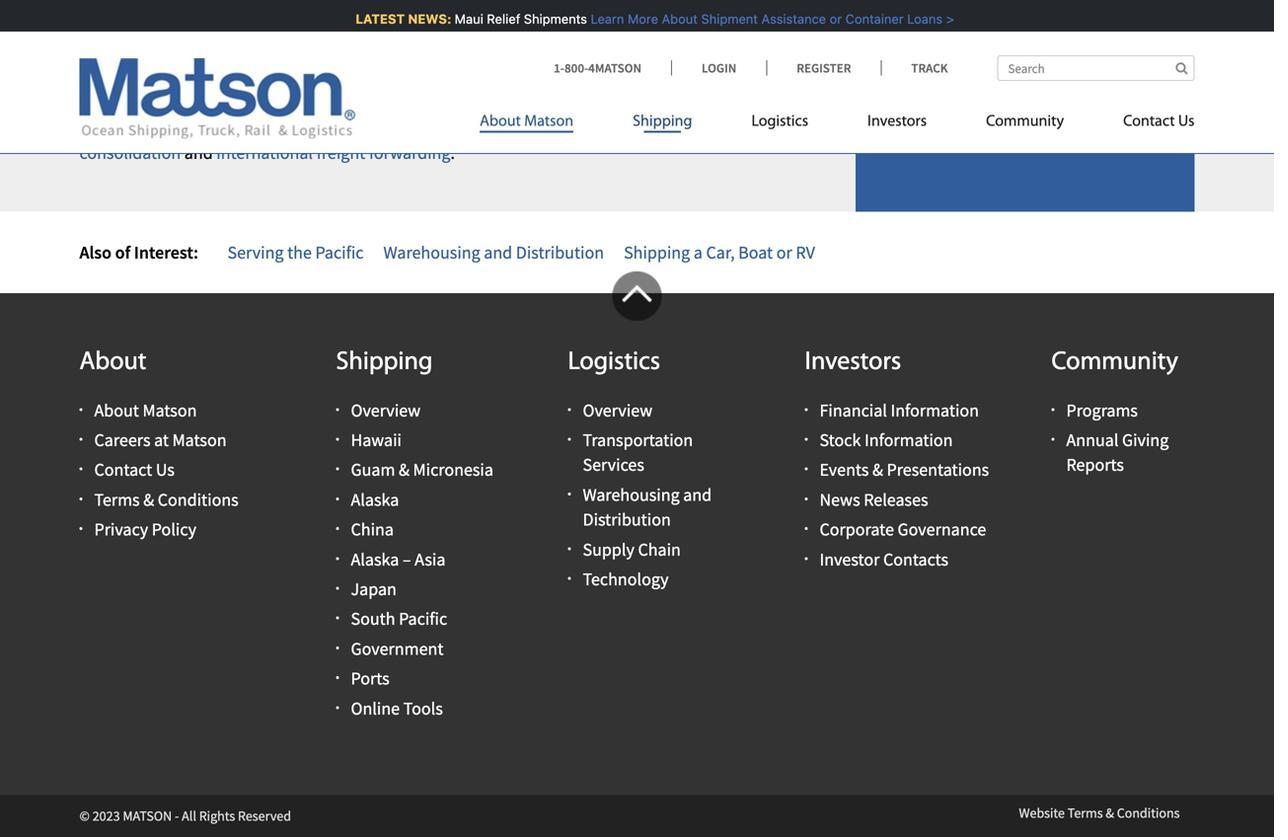 Task type: vqa. For each thing, say whether or not it's contained in the screenshot.
1:00pm to the left
no



Task type: locate. For each thing, give the bounding box(es) containing it.
the inside , established in 1987, extends the company's transportation network reach, offering customers throughout north america
[[594, 0, 618, 22]]

customers
[[366, 28, 444, 50]]

0 vertical spatial the
[[594, 0, 618, 22]]

0 horizontal spatial us
[[156, 459, 175, 481]]

& right 'guam'
[[399, 459, 410, 481]]

careers
[[94, 429, 151, 451]]

contact us link
[[896, 43, 976, 65], [1094, 104, 1195, 145], [94, 459, 175, 481]]

services down the international rail intermodal service link
[[186, 113, 246, 136]]

the right serving
[[287, 241, 312, 263]]

1 horizontal spatial transportation
[[366, 85, 474, 107]]

2 overview from the left
[[583, 399, 653, 421]]

load down also
[[670, 113, 703, 136]]

terms down careers
[[94, 489, 140, 511]]

2 horizontal spatial contact us link
[[1094, 104, 1195, 145]]

website terms & conditions
[[1019, 804, 1180, 822]]

conditions inside about matson careers at matson contact us terms & conditions privacy policy
[[158, 489, 239, 511]]

1 overview from the left
[[351, 399, 421, 421]]

. up "about matson"
[[537, 85, 541, 107]]

1 vertical spatial terms
[[1068, 804, 1103, 822]]

0 vertical spatial contact us
[[896, 43, 976, 65]]

0 vertical spatial load
[[291, 85, 324, 107]]

2 vertical spatial contact us link
[[94, 459, 175, 481]]

1 vertical spatial distribution
[[583, 509, 671, 531]]

1 horizontal spatial warehousing
[[583, 484, 680, 506]]

than-
[[208, 85, 248, 107], [554, 113, 594, 136]]

container-
[[594, 113, 670, 136]]

contact us
[[896, 43, 976, 65], [1124, 114, 1195, 130]]

2 horizontal spatial contact
[[1124, 114, 1175, 130]]

terms right "website" on the right of the page
[[1068, 804, 1103, 822]]

1 horizontal spatial ,
[[513, 113, 517, 136]]

contact us link down the search icon
[[1094, 104, 1195, 145]]

international
[[79, 56, 176, 79], [217, 142, 313, 164]]

1 horizontal spatial contact us
[[1124, 114, 1195, 130]]

0 horizontal spatial conditions
[[158, 489, 239, 511]]

services up "about matson"
[[478, 85, 537, 107]]

logistics
[[603, 85, 667, 107], [752, 114, 809, 130], [568, 350, 661, 376]]

0 horizontal spatial contact us
[[896, 43, 976, 65]]

1 horizontal spatial conditions
[[1117, 804, 1180, 822]]

1 vertical spatial than-
[[554, 113, 594, 136]]

us right track
[[957, 43, 976, 65]]

1 horizontal spatial load
[[670, 113, 703, 136]]

0 vertical spatial shipping
[[633, 114, 693, 130]]

matson up at
[[143, 399, 197, 421]]

japan link
[[351, 578, 397, 600]]

or left container
[[827, 11, 839, 26]]

about inside about matson careers at matson contact us terms & conditions privacy policy
[[94, 399, 139, 421]]

1 horizontal spatial than-
[[554, 113, 594, 136]]

0 vertical spatial terms
[[94, 489, 140, 511]]

1 horizontal spatial overview
[[583, 399, 653, 421]]

0 horizontal spatial terms
[[94, 489, 140, 511]]

shipping down also
[[633, 114, 693, 130]]

1 horizontal spatial less-
[[521, 113, 554, 136]]

shipping a car, boat or rv
[[624, 241, 815, 263]]

0 vertical spatial transportation
[[79, 28, 187, 50]]

less-than-container-load (lcl) consolidation link
[[79, 113, 744, 164]]

matson down highway
[[525, 114, 574, 130]]

logistics up container- on the top of the page
[[603, 85, 667, 107]]

search image
[[1176, 62, 1188, 75]]

1 vertical spatial contact us
[[1124, 114, 1195, 130]]

0 horizontal spatial or
[[777, 241, 793, 263]]

1 vertical spatial less-
[[521, 113, 554, 136]]

contact us link down careers
[[94, 459, 175, 481]]

contact down search search box at the top right
[[1124, 114, 1175, 130]]

1 horizontal spatial services
[[186, 113, 246, 136]]

services inside . matson logistics also has third- party logistics services including
[[186, 113, 246, 136]]

, inside , established in 1987, extends the company's transportation network reach, offering customers throughout north america
[[375, 0, 379, 22]]

& right "website" on the right of the page
[[1106, 804, 1115, 822]]

shipping left "a"
[[624, 241, 690, 263]]

less- down rail
[[175, 85, 208, 107]]

investors inside footer
[[805, 350, 902, 376]]

1 vertical spatial ,
[[513, 113, 517, 136]]

. matson logistics also has third- party logistics services including
[[79, 85, 776, 136]]

transportation
[[79, 28, 187, 50], [366, 85, 474, 107]]

0 vertical spatial international
[[79, 56, 176, 79]]

0 vertical spatial ,
[[375, 0, 379, 22]]

or
[[827, 11, 839, 26], [777, 241, 793, 263]]

1 vertical spatial privacy policy link
[[94, 518, 197, 541]]

privacy policy link down 'terms & conditions' link
[[94, 518, 197, 541]]

programs
[[1067, 399, 1138, 421]]

pacific right serving
[[315, 241, 364, 263]]

logistics down third-
[[752, 114, 809, 130]]

the
[[594, 0, 618, 22], [287, 241, 312, 263]]

0 horizontal spatial pacific
[[315, 241, 364, 263]]

1 vertical spatial warehousing
[[583, 484, 680, 506]]

privacy down 'terms & conditions' link
[[94, 518, 148, 541]]

0 vertical spatial contact us link
[[896, 43, 976, 65]]

reports
[[1067, 454, 1124, 476]]

pacific up the government
[[399, 608, 447, 630]]

2 horizontal spatial us
[[1179, 114, 1195, 130]]

0 vertical spatial contact
[[896, 43, 954, 65]]

0 vertical spatial privacy
[[896, 5, 950, 28]]

2 alaska from the top
[[351, 548, 399, 570]]

community up programs link
[[1052, 350, 1179, 376]]

service
[[293, 56, 345, 79]]

policy right '>'
[[953, 5, 998, 28]]

about matson link down highway
[[480, 104, 603, 145]]

than- inside less-than-container-load (lcl) consolidation
[[554, 113, 594, 136]]

warehousing
[[384, 241, 480, 263], [583, 484, 680, 506]]

supply chain services link
[[79, 56, 765, 107]]

less- down highway
[[521, 113, 554, 136]]

0 horizontal spatial less-
[[175, 85, 208, 107]]

1 vertical spatial pacific
[[399, 608, 447, 630]]

0 horizontal spatial ,
[[375, 0, 379, 22]]

information up events & presentations link
[[865, 429, 953, 451]]

1 vertical spatial or
[[777, 241, 793, 263]]

load down service
[[291, 85, 324, 107]]

matson inside . matson logistics also has third- party logistics services including
[[545, 85, 599, 107]]

0 vertical spatial investors
[[868, 114, 927, 130]]

& inside financial information stock information events & presentations news releases corporate governance investor contacts
[[873, 459, 884, 481]]

rights
[[199, 807, 235, 825]]

ports link
[[351, 668, 390, 690]]

1 overview link from the left
[[351, 399, 421, 421]]

overview link up the hawaii
[[351, 399, 421, 421]]

policy down 'terms & conditions' link
[[152, 518, 197, 541]]

contacts
[[884, 548, 949, 570]]

international down including at the left
[[217, 142, 313, 164]]

than- down the international rail intermodal service link
[[208, 85, 248, 107]]

brokerage
[[588, 56, 663, 79]]

1 vertical spatial the
[[287, 241, 312, 263]]

1 horizontal spatial .
[[537, 85, 541, 107]]

2 vertical spatial us
[[156, 459, 175, 481]]

contact down careers
[[94, 459, 152, 481]]

overview inside overview transportation services warehousing and distribution supply chain technology
[[583, 399, 653, 421]]

technology
[[583, 568, 669, 590]]

information up stock information link
[[891, 399, 979, 421]]

footer containing about
[[0, 272, 1275, 837]]

0 horizontal spatial than-
[[208, 85, 248, 107]]

0 horizontal spatial the
[[287, 241, 312, 263]]

0 horizontal spatial services
[[79, 85, 139, 107]]

the up america on the top of the page
[[594, 0, 618, 22]]

0 horizontal spatial policy
[[152, 518, 197, 541]]

events
[[820, 459, 869, 481]]

about matson
[[480, 114, 574, 130]]

& down careers at matson 'link'
[[143, 489, 154, 511]]

less- inside less-than-container-load (lcl) consolidation
[[521, 113, 554, 136]]

us down the search icon
[[1179, 114, 1195, 130]]

about matson link
[[480, 104, 603, 145], [94, 399, 197, 421]]

privacy up track
[[896, 5, 950, 28]]

ports
[[351, 668, 390, 690]]

1 vertical spatial contact
[[1124, 114, 1175, 130]]

in
[[471, 0, 485, 22]]

0 vertical spatial community
[[986, 114, 1064, 130]]

2 vertical spatial contact
[[94, 459, 152, 481]]

. inside . matson logistics also has third- party logistics services including
[[537, 85, 541, 107]]

1 vertical spatial .
[[451, 142, 455, 164]]

highway brokerage link
[[522, 56, 663, 79]]

terms
[[94, 489, 140, 511], [1068, 804, 1103, 822]]

contact down loans
[[896, 43, 954, 65]]

top menu navigation
[[480, 104, 1195, 145]]

overview link up transportation
[[583, 399, 653, 421]]

2 vertical spatial logistics
[[568, 350, 661, 376]]

footer
[[0, 272, 1275, 837]]

overview up the hawaii
[[351, 399, 421, 421]]

0 vertical spatial alaska
[[351, 489, 399, 511]]

pacific inside overview hawaii guam & micronesia alaska china alaska – asia japan south pacific government ports online tools
[[399, 608, 447, 630]]

1 horizontal spatial privacy policy link
[[896, 5, 998, 28]]

forwarding
[[369, 142, 451, 164]]

section
[[831, 0, 1220, 212]]

investors up financial
[[805, 350, 902, 376]]

1 horizontal spatial the
[[594, 0, 618, 22]]

about matson careers at matson contact us terms & conditions privacy policy
[[94, 399, 239, 541]]

1 vertical spatial privacy
[[94, 518, 148, 541]]

and less-than-truck-load (ltl) transportation services
[[139, 85, 537, 107]]

1 vertical spatial community
[[1052, 350, 1179, 376]]

transportation up warehousing distribution ,
[[366, 85, 474, 107]]

0 horizontal spatial overview link
[[351, 399, 421, 421]]

1 vertical spatial warehousing and distribution link
[[583, 484, 712, 531]]

also
[[671, 85, 701, 107]]

international up "logistics"
[[79, 56, 176, 79]]

0 vertical spatial warehousing
[[384, 241, 480, 263]]

2 horizontal spatial services
[[478, 85, 537, 107]]

1 horizontal spatial contact
[[896, 43, 954, 65]]

guam
[[351, 459, 395, 481]]

1 horizontal spatial pacific
[[399, 608, 447, 630]]

overview up transportation
[[583, 399, 653, 421]]

overview inside overview hawaii guam & micronesia alaska china alaska – asia japan south pacific government ports online tools
[[351, 399, 421, 421]]

‐
[[175, 807, 179, 825]]

0 horizontal spatial contact
[[94, 459, 152, 481]]

network
[[191, 28, 252, 50]]

0 horizontal spatial international
[[79, 56, 176, 79]]

or left the rv
[[777, 241, 793, 263]]

1-800-4matson
[[554, 60, 642, 76]]

None search field
[[998, 55, 1195, 81]]

investor contacts link
[[820, 548, 949, 570]]

warehousing link
[[322, 113, 418, 136]]

alaska up 'japan'
[[351, 548, 399, 570]]

information
[[891, 399, 979, 421], [865, 429, 953, 451]]

section containing privacy policy
[[831, 0, 1220, 212]]

matson down 800-
[[545, 85, 599, 107]]

services up party
[[79, 85, 139, 107]]

china
[[351, 518, 394, 541]]

0 vertical spatial than-
[[208, 85, 248, 107]]

0 vertical spatial conditions
[[158, 489, 239, 511]]

and
[[719, 28, 747, 50], [143, 85, 171, 107], [184, 142, 213, 164], [484, 241, 513, 263], [683, 484, 712, 506]]

warehousing and distribution link
[[384, 241, 604, 263], [583, 484, 712, 531]]

micronesia
[[413, 459, 494, 481]]

alaska
[[351, 489, 399, 511], [351, 548, 399, 570]]

distribution link
[[426, 113, 513, 136]]

1 vertical spatial information
[[865, 429, 953, 451]]

1 horizontal spatial overview link
[[583, 399, 653, 421]]

investors down track link
[[868, 114, 927, 130]]

domestic
[[646, 28, 715, 50]]

distribution
[[516, 241, 604, 263], [583, 509, 671, 531]]

contact
[[896, 43, 954, 65], [1124, 114, 1175, 130], [94, 459, 152, 481]]

financial information link
[[820, 399, 979, 421]]

0 horizontal spatial transportation
[[79, 28, 187, 50]]

contact us down '>'
[[896, 43, 976, 65]]

1 vertical spatial investors
[[805, 350, 902, 376]]

blue matson logo with ocean, shipping, truck, rail and logistics written beneath it. image
[[79, 58, 356, 139]]

,
[[375, 0, 379, 22], [513, 113, 517, 136]]

0 vertical spatial policy
[[953, 5, 998, 28]]

1 vertical spatial about matson link
[[94, 399, 197, 421]]

community inside top menu navigation
[[986, 114, 1064, 130]]

matson
[[545, 85, 599, 107], [525, 114, 574, 130], [143, 399, 197, 421], [172, 429, 227, 451]]

reserved
[[238, 807, 291, 825]]

0 vertical spatial logistics
[[603, 85, 667, 107]]

at
[[154, 429, 169, 451]]

services inside supply chain services
[[79, 85, 139, 107]]

0 horizontal spatial privacy
[[94, 518, 148, 541]]

china link
[[351, 518, 394, 541]]

about for about
[[79, 350, 147, 376]]

chain
[[638, 538, 681, 561]]

shipping up the hawaii
[[336, 350, 433, 376]]

us up 'terms & conditions' link
[[156, 459, 175, 481]]

warehousing distribution ,
[[322, 113, 521, 136]]

shipping inside shipping link
[[633, 114, 693, 130]]

community inside footer
[[1052, 350, 1179, 376]]

supply chain services
[[79, 56, 765, 107]]

and international freight forwarding .
[[181, 142, 455, 164]]

contact us link down '>'
[[896, 43, 976, 65]]

1 horizontal spatial or
[[827, 11, 839, 26]]

0 horizontal spatial .
[[451, 142, 455, 164]]

about matson link up careers at matson 'link'
[[94, 399, 197, 421]]

matson inside "link"
[[525, 114, 574, 130]]

2023 matson
[[93, 807, 172, 825]]

shipping inside footer
[[336, 350, 433, 376]]

contact us down the search icon
[[1124, 114, 1195, 130]]

alaska down 'guam'
[[351, 489, 399, 511]]

overview hawaii guam & micronesia alaska china alaska – asia japan south pacific government ports online tools
[[351, 399, 494, 720]]

1 vertical spatial policy
[[152, 518, 197, 541]]

1 vertical spatial logistics
[[752, 114, 809, 130]]

about
[[659, 11, 695, 26], [480, 114, 521, 130], [79, 350, 147, 376], [94, 399, 139, 421]]

. down distribution
[[451, 142, 455, 164]]

0 vertical spatial less-
[[175, 85, 208, 107]]

annual
[[1067, 429, 1119, 451]]

& up news releases link
[[873, 459, 884, 481]]

privacy policy link
[[896, 5, 998, 28], [94, 518, 197, 541]]

transportation up rail
[[79, 28, 187, 50]]

1 vertical spatial us
[[1179, 114, 1195, 130]]

logistics down backtop image
[[568, 350, 661, 376]]

register link
[[766, 60, 881, 76]]

privacy inside about matson careers at matson contact us terms & conditions privacy policy
[[94, 518, 148, 541]]

than- down 800-
[[554, 113, 594, 136]]

community down search search box at the top right
[[986, 114, 1064, 130]]

technology link
[[583, 568, 669, 590]]

privacy policy link up track
[[896, 5, 998, 28]]

, established in 1987, extends the company's transportation network reach, offering customers throughout north america
[[79, 0, 701, 50]]

1 horizontal spatial terms
[[1068, 804, 1103, 822]]

2 overview link from the left
[[583, 399, 653, 421]]

careers at matson link
[[94, 429, 227, 451]]

about for about matson careers at matson contact us terms & conditions privacy policy
[[94, 399, 139, 421]]

about inside "link"
[[480, 114, 521, 130]]



Task type: describe. For each thing, give the bounding box(es) containing it.
1-800-4matson link
[[554, 60, 671, 76]]

transportation
[[583, 429, 693, 451]]

south
[[351, 608, 395, 630]]

party
[[79, 113, 119, 136]]

4matson
[[589, 60, 642, 76]]

hawaii link
[[351, 429, 402, 451]]

and inside overview transportation services warehousing and distribution supply chain technology
[[683, 484, 712, 506]]

1 vertical spatial shipping
[[624, 241, 690, 263]]

(lcl)
[[706, 113, 744, 136]]

government
[[351, 638, 444, 660]]

stock information link
[[820, 429, 953, 451]]

governance
[[898, 518, 987, 541]]

distribution
[[426, 113, 513, 136]]

corporate
[[820, 518, 894, 541]]

track link
[[881, 60, 948, 76]]

–
[[403, 548, 411, 570]]

company's
[[622, 0, 701, 22]]

1 horizontal spatial policy
[[953, 5, 998, 28]]

news releases link
[[820, 489, 929, 511]]

matson right at
[[172, 429, 227, 451]]

1 vertical spatial contact us link
[[1094, 104, 1195, 145]]

0 vertical spatial privacy policy link
[[896, 5, 998, 28]]

1 horizontal spatial contact us link
[[896, 43, 976, 65]]

>
[[943, 11, 951, 26]]

policy inside about matson careers at matson contact us terms & conditions privacy policy
[[152, 518, 197, 541]]

contact inside top menu navigation
[[1124, 114, 1175, 130]]

overview transportation services warehousing and distribution supply chain technology
[[583, 399, 712, 590]]

chain
[[724, 56, 765, 79]]

hawaii
[[351, 429, 402, 451]]

0 vertical spatial distribution
[[516, 241, 604, 263]]

about matson link for shipping link
[[480, 104, 603, 145]]

contact inside about matson careers at matson contact us terms & conditions privacy policy
[[94, 459, 152, 481]]

shipments
[[521, 11, 584, 26]]

latest
[[353, 11, 402, 26]]

learn more about shipment assistance or container loans > link
[[588, 11, 951, 26]]

investor
[[820, 548, 880, 570]]

all
[[182, 807, 196, 825]]

warehousing
[[322, 113, 418, 136]]

loans
[[904, 11, 940, 26]]

matson for about matson careers at matson contact us terms & conditions privacy policy
[[143, 399, 197, 421]]

1-
[[554, 60, 565, 76]]

us inside about matson careers at matson contact us terms & conditions privacy policy
[[156, 459, 175, 481]]

0 vertical spatial or
[[827, 11, 839, 26]]

1 vertical spatial transportation
[[366, 85, 474, 107]]

login link
[[671, 60, 766, 76]]

asia
[[415, 548, 446, 570]]

Search search field
[[998, 55, 1195, 81]]

overview for transportation
[[583, 399, 653, 421]]

login
[[702, 60, 737, 76]]

0 vertical spatial pacific
[[315, 241, 364, 263]]

container
[[843, 11, 901, 26]]

north
[[536, 28, 579, 50]]

website terms & conditions link
[[1019, 804, 1180, 822]]

track
[[912, 60, 948, 76]]

international inside domestic and international rail intermodal service
[[79, 56, 176, 79]]

online tools link
[[351, 697, 443, 720]]

1 vertical spatial international
[[217, 142, 313, 164]]

0 horizontal spatial privacy policy link
[[94, 518, 197, 541]]

warehousing inside overview transportation services warehousing and distribution supply chain technology
[[583, 484, 680, 506]]

rail
[[180, 56, 203, 79]]

throughout
[[447, 28, 532, 50]]

logistics inside top menu navigation
[[752, 114, 809, 130]]

truck-
[[248, 85, 291, 107]]

offering
[[305, 28, 363, 50]]

0 vertical spatial warehousing and distribution link
[[384, 241, 604, 263]]

© 2023 matson ‐ all rights reserved
[[79, 807, 291, 825]]

tools
[[404, 697, 443, 720]]

terms inside about matson careers at matson contact us terms & conditions privacy policy
[[94, 489, 140, 511]]

0 horizontal spatial contact us link
[[94, 459, 175, 481]]

shipping a car, boat or rv link
[[624, 241, 815, 263]]

about for about matson
[[480, 114, 521, 130]]

highway
[[522, 56, 585, 79]]

0 horizontal spatial load
[[291, 85, 324, 107]]

800-
[[565, 60, 589, 76]]

alaska link
[[351, 489, 399, 511]]

& inside overview hawaii guam & micronesia alaska china alaska – asia japan south pacific government ports online tools
[[399, 459, 410, 481]]

serving the pacific link
[[228, 241, 364, 263]]

1 vertical spatial conditions
[[1117, 804, 1180, 822]]

also of interest:
[[79, 241, 198, 263]]

reach,
[[256, 28, 302, 50]]

releases
[[864, 489, 929, 511]]

more
[[625, 11, 655, 26]]

shipping link
[[603, 104, 722, 145]]

load inside less-than-container-load (lcl) consolidation
[[670, 113, 703, 136]]

overview link for logistics
[[583, 399, 653, 421]]

logistics inside . matson logistics also has third- party logistics services including
[[603, 85, 667, 107]]

has
[[705, 85, 731, 107]]

also
[[79, 241, 112, 263]]

serving the pacific
[[228, 241, 364, 263]]

overview for hawaii
[[351, 399, 421, 421]]

and inside domestic and international rail intermodal service
[[719, 28, 747, 50]]

annual giving reports link
[[1067, 429, 1169, 476]]

government link
[[351, 638, 444, 660]]

us inside top menu navigation
[[1179, 114, 1195, 130]]

a
[[694, 241, 703, 263]]

(ltl)
[[327, 85, 363, 107]]

logistics inside footer
[[568, 350, 661, 376]]

overview link for shipping
[[351, 399, 421, 421]]

supply chain link
[[583, 538, 681, 561]]

0 vertical spatial information
[[891, 399, 979, 421]]

& inside about matson careers at matson contact us terms & conditions privacy policy
[[143, 489, 154, 511]]

matson for . matson logistics also has third- party logistics services including
[[545, 85, 599, 107]]

1 horizontal spatial us
[[957, 43, 976, 65]]

matson for about matson
[[525, 114, 574, 130]]

america
[[582, 28, 643, 50]]

intermodal
[[207, 56, 289, 79]]

about matson link for careers at matson 'link'
[[94, 399, 197, 421]]

less-than-container-load (lcl) consolidation
[[79, 113, 744, 164]]

privacy policy
[[896, 5, 998, 28]]

news
[[820, 489, 861, 511]]

investors inside top menu navigation
[[868, 114, 927, 130]]

events & presentations link
[[820, 459, 990, 481]]

giving
[[1123, 429, 1169, 451]]

international rail intermodal service link
[[79, 56, 345, 79]]

guam & micronesia link
[[351, 459, 494, 481]]

domestic link
[[646, 28, 715, 50]]

relief
[[484, 11, 517, 26]]

contact us inside top menu navigation
[[1124, 114, 1195, 130]]

consolidation
[[79, 142, 181, 164]]

investors link
[[838, 104, 957, 145]]

international freight forwarding link
[[217, 142, 451, 164]]

0 horizontal spatial warehousing
[[384, 241, 480, 263]]

established
[[383, 0, 468, 22]]

1 alaska from the top
[[351, 489, 399, 511]]

distribution inside overview transportation services warehousing and distribution supply chain technology
[[583, 509, 671, 531]]

backtop image
[[613, 272, 662, 321]]

transportation inside , established in 1987, extends the company's transportation network reach, offering customers throughout north america
[[79, 28, 187, 50]]

presentations
[[887, 459, 990, 481]]

website
[[1019, 804, 1065, 822]]



